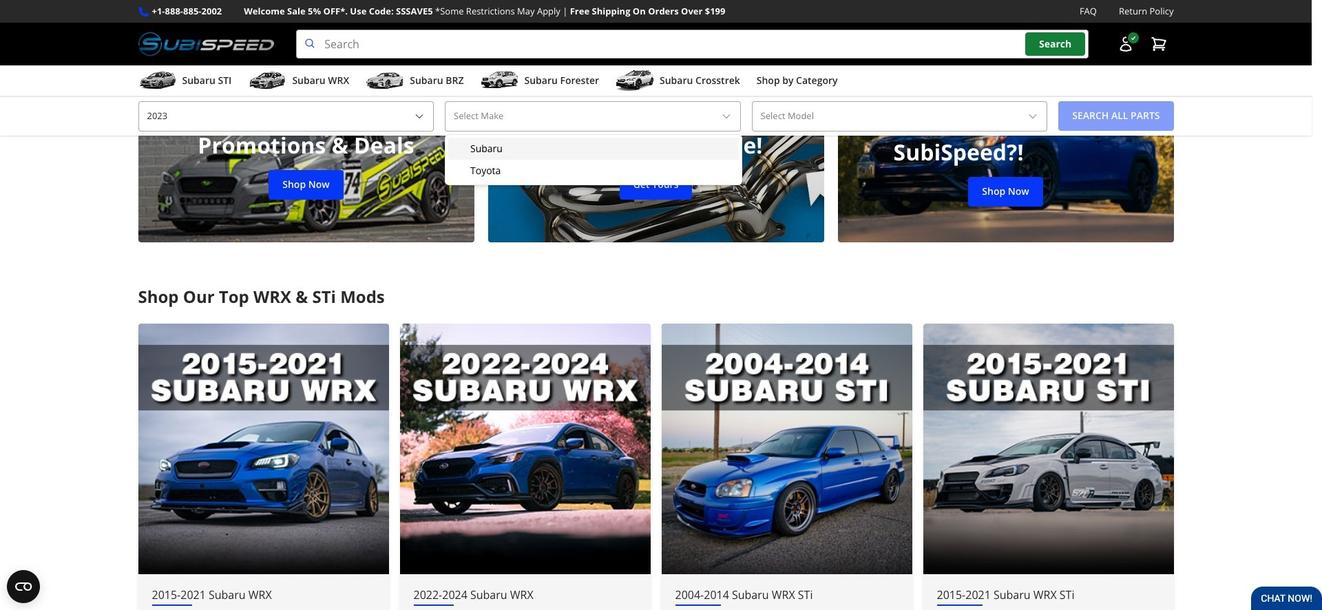 Task type: vqa. For each thing, say whether or not it's contained in the screenshot.
SEARCH INPUT field
yes



Task type: locate. For each thing, give the bounding box(es) containing it.
group
[[448, 138, 739, 182]]



Task type: describe. For each thing, give the bounding box(es) containing it.
open widget image
[[7, 570, 40, 603]]

search input field
[[296, 30, 1088, 59]]



